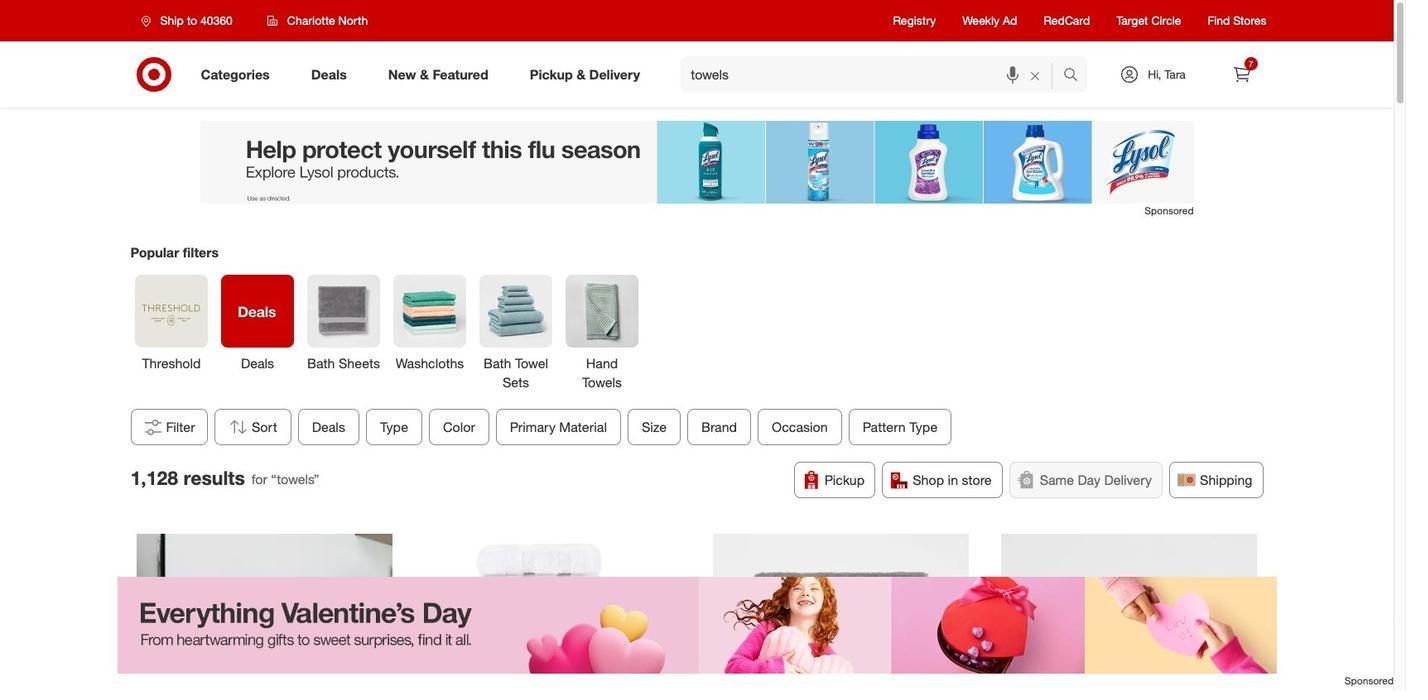 Task type: describe. For each thing, give the bounding box(es) containing it.
1 vertical spatial advertisement element
[[0, 577, 1394, 674]]



Task type: vqa. For each thing, say whether or not it's contained in the screenshot.
6pk Washcloth Set - Room Essentials™ image
yes



Task type: locate. For each thing, give the bounding box(es) containing it.
bath towel - room essentials™ image
[[713, 535, 969, 692], [713, 535, 969, 692]]

set of 4 bath towels, 100% super plush premium cotton - becky cameron image
[[137, 535, 393, 692], [137, 535, 393, 692]]

advertisement element
[[200, 121, 1194, 204], [0, 577, 1394, 674]]

What can we help you find? suggestions appear below search field
[[681, 56, 1068, 93]]

american soft linen 6 piece towel set, 100% cotton bath towels for bathroom image
[[425, 535, 681, 692], [425, 535, 681, 692]]

6pk washcloth set - room essentials™ image
[[1002, 535, 1258, 692], [1002, 535, 1258, 692]]

0 vertical spatial advertisement element
[[200, 121, 1194, 204]]



